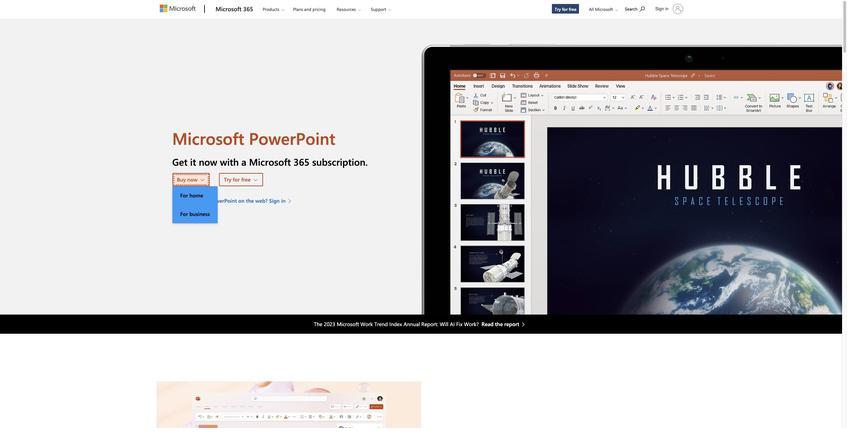 Task type: describe. For each thing, give the bounding box(es) containing it.
read
[[482, 321, 494, 328]]

work
[[360, 321, 373, 328]]

index
[[389, 321, 402, 328]]

microsoft 365
[[216, 5, 253, 13]]

free for "try for free" link
[[569, 6, 577, 12]]

all microsoft button
[[584, 0, 621, 18]]

resources
[[337, 6, 356, 12]]

use
[[200, 197, 208, 204]]

for home
[[180, 192, 203, 199]]

1 horizontal spatial in
[[665, 6, 669, 11]]

try for "try for free" link
[[555, 6, 561, 12]]

products button
[[257, 0, 290, 18]]

0 horizontal spatial 365
[[243, 5, 253, 13]]

buy
[[177, 176, 186, 183]]

0 vertical spatial now
[[199, 155, 217, 168]]

0 horizontal spatial sign
[[269, 197, 280, 204]]

support button
[[365, 0, 397, 18]]

all microsoft
[[589, 6, 613, 12]]

annual
[[404, 321, 420, 328]]

get it now with a microsoft 365 subscription.
[[172, 155, 368, 168]]

try for free button
[[219, 173, 263, 186]]

looking to use powerpoint on the web? sign in
[[172, 197, 286, 204]]

0 horizontal spatial the
[[246, 197, 254, 204]]

1 vertical spatial in
[[281, 197, 286, 204]]

plans and pricing link
[[290, 0, 329, 16]]

try for free link
[[552, 4, 580, 14]]

buy now
[[177, 176, 198, 183]]

search
[[625, 6, 638, 12]]

report:
[[421, 321, 438, 328]]

for for for home
[[180, 192, 188, 199]]

trend
[[374, 321, 388, 328]]

work?
[[464, 321, 479, 328]]

the
[[314, 321, 322, 328]]



Task type: vqa. For each thing, say whether or not it's contained in the screenshot.
Try for free related to Try For Free dropdown button
yes



Task type: locate. For each thing, give the bounding box(es) containing it.
free inside dropdown button
[[241, 176, 251, 183]]

microsoft inside all microsoft dropdown button
[[595, 6, 613, 12]]

it
[[190, 155, 196, 168]]

sign in link
[[652, 1, 686, 17]]

the right the on
[[246, 197, 254, 204]]

with
[[220, 155, 239, 168]]

try for free down a at the left top
[[224, 176, 251, 183]]

microsoft 365 link
[[212, 0, 256, 18]]

0 vertical spatial powerpoint
[[249, 127, 335, 149]]

0 vertical spatial try for free
[[555, 6, 577, 12]]

ai
[[450, 321, 455, 328]]

get
[[172, 155, 188, 168]]

1 horizontal spatial the
[[495, 321, 503, 328]]

1 vertical spatial the
[[495, 321, 503, 328]]

read the report link
[[482, 320, 528, 328]]

for inside dropdown button
[[233, 176, 240, 183]]

1 vertical spatial for
[[180, 210, 188, 217]]

try for free for "try for free" link
[[555, 6, 577, 12]]

for down with
[[233, 176, 240, 183]]

resources button
[[331, 0, 366, 18]]

0 vertical spatial free
[[569, 6, 577, 12]]

subscription.
[[312, 155, 368, 168]]

all
[[589, 6, 594, 12]]

0 vertical spatial sign
[[656, 6, 664, 11]]

1 horizontal spatial now
[[199, 155, 217, 168]]

2 for from the top
[[180, 210, 188, 217]]

365
[[243, 5, 253, 13], [294, 155, 310, 168]]

try inside dropdown button
[[224, 176, 231, 183]]

free down a at the left top
[[241, 176, 251, 183]]

2023
[[324, 321, 335, 328]]

now inside dropdown button
[[187, 176, 198, 183]]

web?
[[255, 197, 268, 204]]

for for "try for free" link
[[562, 6, 568, 12]]

0 horizontal spatial try for free
[[224, 176, 251, 183]]

sign in
[[656, 6, 669, 11]]

for inside for home link
[[180, 192, 188, 199]]

0 horizontal spatial in
[[281, 197, 286, 204]]

business
[[189, 210, 210, 217]]

try for free left all
[[555, 6, 577, 12]]

to
[[193, 197, 198, 204]]

1 vertical spatial for
[[233, 176, 240, 183]]

1 vertical spatial sign
[[269, 197, 280, 204]]

looking
[[172, 197, 192, 204]]

1 vertical spatial free
[[241, 176, 251, 183]]

1 vertical spatial try
[[224, 176, 231, 183]]

fix
[[456, 321, 463, 328]]

search button
[[622, 1, 648, 16]]

1 horizontal spatial for
[[562, 6, 568, 12]]

for for try for free dropdown button
[[233, 176, 240, 183]]

1 vertical spatial 365
[[294, 155, 310, 168]]

powerpoint left the on
[[209, 197, 237, 204]]

1 horizontal spatial try
[[555, 6, 561, 12]]

0 horizontal spatial for
[[233, 176, 240, 183]]

for inside for business link
[[180, 210, 188, 217]]

for business link
[[172, 205, 218, 223]]

microsoft image
[[160, 5, 195, 12]]

and
[[304, 6, 311, 12]]

the 2023 microsoft work trend index annual report: will ai fix work? read the report
[[314, 321, 519, 328]]

looking to use powerpoint on the web? sign in link
[[172, 197, 295, 205]]

1 horizontal spatial free
[[569, 6, 577, 12]]

try for free
[[555, 6, 577, 12], [224, 176, 251, 183]]

the
[[246, 197, 254, 204], [495, 321, 503, 328]]

0 horizontal spatial powerpoint
[[209, 197, 237, 204]]

for
[[180, 192, 188, 199], [180, 210, 188, 217]]

Search search field
[[622, 1, 652, 16]]

0 vertical spatial in
[[665, 6, 669, 11]]

microsoft
[[216, 5, 242, 13], [595, 6, 613, 12], [172, 127, 244, 149], [249, 155, 291, 168], [337, 321, 359, 328]]

0 vertical spatial for
[[180, 192, 188, 199]]

0 horizontal spatial try
[[224, 176, 231, 183]]

try for free inside try for free dropdown button
[[224, 176, 251, 183]]

microsoft powerpoint
[[172, 127, 335, 149]]

1 horizontal spatial sign
[[656, 6, 664, 11]]

0 vertical spatial try
[[555, 6, 561, 12]]

home
[[189, 192, 203, 199]]

sign right web? at the left top
[[269, 197, 280, 204]]

buy now button
[[172, 173, 210, 186]]

now right the "it"
[[199, 155, 217, 168]]

products
[[263, 6, 279, 12]]

powerpoint up get it now with a microsoft 365 subscription.
[[249, 127, 335, 149]]

sign
[[656, 6, 664, 11], [269, 197, 280, 204]]

for
[[562, 6, 568, 12], [233, 176, 240, 183]]

0 horizontal spatial now
[[187, 176, 198, 183]]

in
[[665, 6, 669, 11], [281, 197, 286, 204]]

buy now element
[[172, 186, 218, 223]]

try for free inside "try for free" link
[[555, 6, 577, 12]]

1 vertical spatial powerpoint
[[209, 197, 237, 204]]

pricing
[[313, 6, 326, 12]]

0 vertical spatial 365
[[243, 5, 253, 13]]

0 vertical spatial for
[[562, 6, 568, 12]]

report
[[504, 321, 519, 328]]

on
[[238, 197, 245, 204]]

try
[[555, 6, 561, 12], [224, 176, 231, 183]]

free
[[569, 6, 577, 12], [241, 176, 251, 183]]

in right search search box
[[665, 6, 669, 11]]

now right buy
[[187, 176, 198, 183]]

1 horizontal spatial 365
[[294, 155, 310, 168]]

1 horizontal spatial try for free
[[555, 6, 577, 12]]

try for free for try for free dropdown button
[[224, 176, 251, 183]]

1 vertical spatial try for free
[[224, 176, 251, 183]]

the right the read
[[495, 321, 503, 328]]

free left all
[[569, 6, 577, 12]]

powerpoint
[[249, 127, 335, 149], [209, 197, 237, 204]]

support
[[371, 6, 386, 12]]

in right web? at the left top
[[281, 197, 286, 204]]

device screen showing a presentation open in powerpoint image
[[421, 19, 842, 315]]

0 horizontal spatial free
[[241, 176, 251, 183]]

try for try for free dropdown button
[[224, 176, 231, 183]]

plans
[[293, 6, 303, 12]]

will
[[440, 321, 449, 328]]

1 vertical spatial now
[[187, 176, 198, 183]]

1 horizontal spatial powerpoint
[[249, 127, 335, 149]]

1 for from the top
[[180, 192, 188, 199]]

for for for business
[[180, 210, 188, 217]]

for left home
[[180, 192, 188, 199]]

plans and pricing
[[293, 6, 326, 12]]

for business
[[180, 210, 210, 217]]

now
[[199, 155, 217, 168], [187, 176, 198, 183]]

a
[[241, 155, 246, 168]]

for down looking
[[180, 210, 188, 217]]

free for try for free dropdown button
[[241, 176, 251, 183]]

for home link
[[172, 186, 218, 205]]

sign right search search box
[[656, 6, 664, 11]]

for left all
[[562, 6, 568, 12]]

0 vertical spatial the
[[246, 197, 254, 204]]



